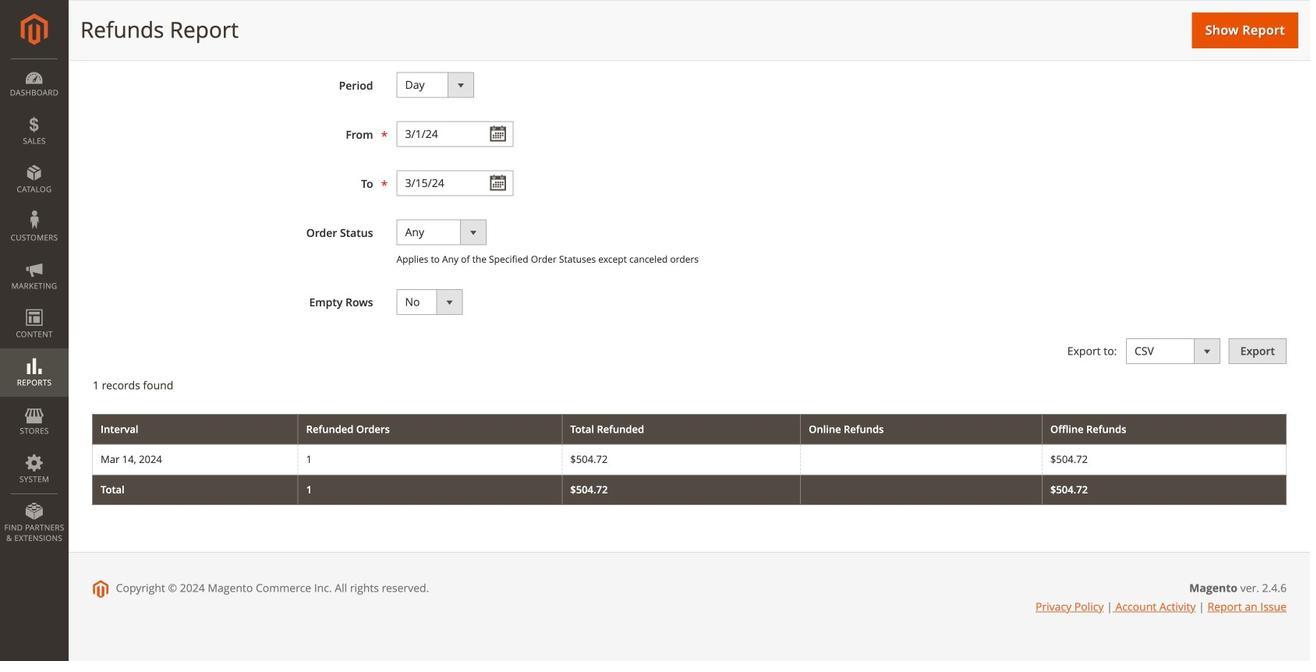 Task type: locate. For each thing, give the bounding box(es) containing it.
None text field
[[397, 170, 514, 196]]

menu bar
[[0, 58, 69, 552]]

None text field
[[397, 121, 514, 147]]



Task type: describe. For each thing, give the bounding box(es) containing it.
magento admin panel image
[[21, 13, 48, 45]]



